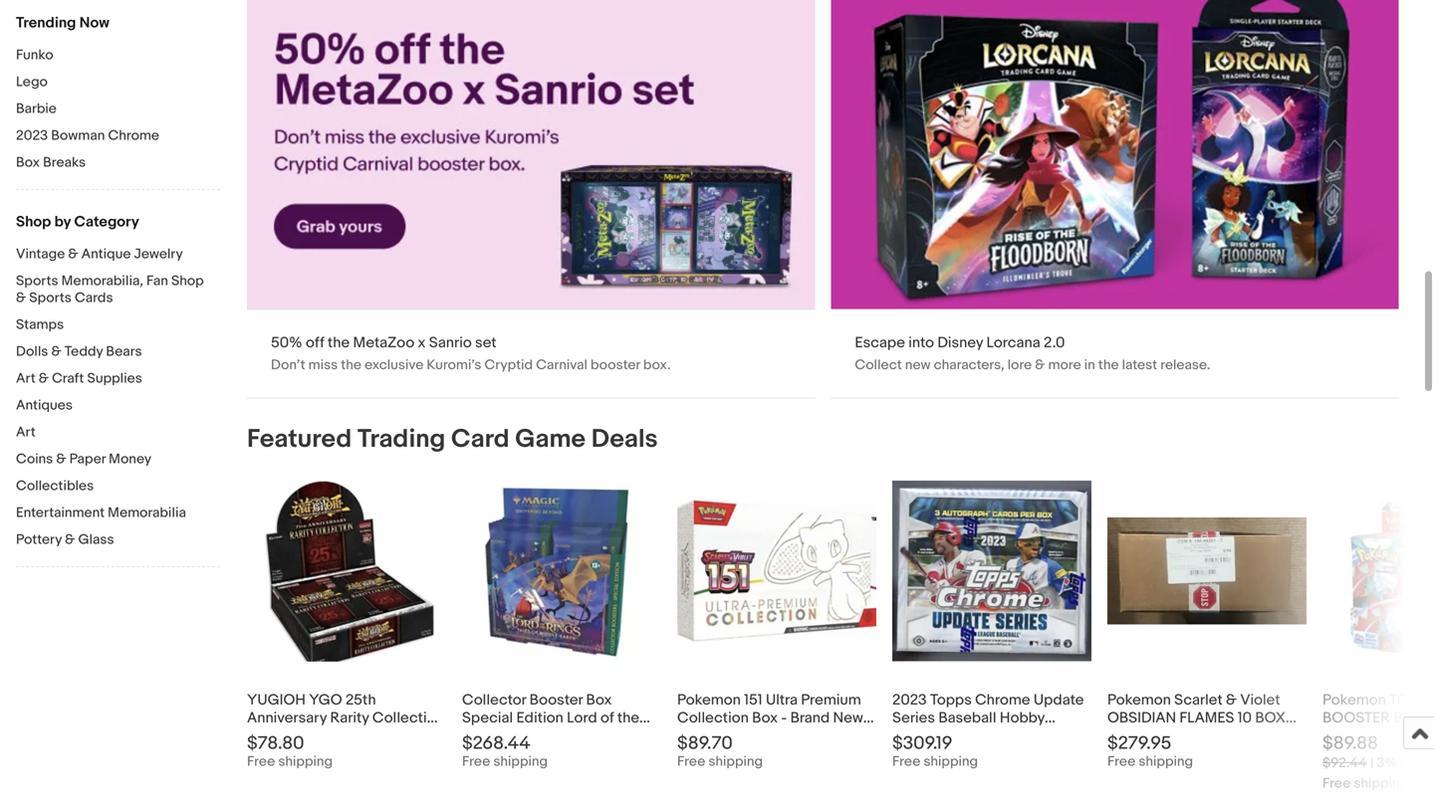 Task type: describe. For each thing, give the bounding box(es) containing it.
featured
[[247, 425, 352, 455]]

trending now
[[16, 14, 109, 32]]

coins
[[16, 451, 53, 468]]

miss
[[308, 357, 338, 374]]

don't
[[271, 357, 305, 374]]

shop inside vintage & antique jewelry sports memorabilia, fan shop & sports cards stamps dolls & teddy bears art & craft supplies antiques art coins & paper money collectibles entertainment memorabilia pottery & glass
[[171, 273, 204, 290]]

pokemon scarlet & violet obsidian flames 10 box elite trainer box sealed case image
[[1108, 518, 1307, 625]]

trending
[[16, 14, 76, 32]]

teddy
[[65, 344, 103, 361]]

free for $78.80
[[247, 754, 275, 771]]

cards
[[75, 290, 113, 307]]

funko link
[[16, 47, 220, 66]]

and
[[677, 728, 703, 746]]

pokemon 151 ultra premium collection box - brand new and factory sealed image
[[677, 472, 877, 671]]

series
[[893, 710, 936, 728]]

topps
[[931, 692, 972, 710]]

collector booster box special edition lord of the rings volume 2 mtg sealed image
[[462, 472, 662, 671]]

card
[[451, 425, 510, 455]]

shipping for $279.95
[[1139, 754, 1194, 771]]

lorcana
[[987, 334, 1041, 352]]

$89.88
[[1323, 733, 1379, 755]]

box inside 2023 topps chrome update series baseball hobby jumbo box
[[943, 728, 969, 746]]

free for $309.19
[[893, 754, 921, 771]]

the right off
[[328, 334, 350, 352]]

entertainment memorabilia link
[[16, 505, 205, 524]]

$89.88 $92.44 | 3% off free shipping
[[1323, 733, 1426, 793]]

$279.95 free shipping
[[1108, 733, 1194, 771]]

the inside collector booster box special edition lord of the rings volume 2 mtg sealed
[[618, 710, 640, 728]]

deals
[[592, 425, 658, 455]]

collection
[[677, 710, 749, 728]]

2023 inside funko lego barbie 2023 bowman chrome box breaks
[[16, 128, 48, 144]]

& down shop by category
[[68, 246, 78, 263]]

fan
[[146, 273, 168, 290]]

breaks
[[43, 154, 86, 171]]

& left glass
[[65, 532, 75, 549]]

shipping inside $89.88 $92.44 | 3% off free shipping
[[1354, 776, 1409, 793]]

dolls & teddy bears link
[[16, 344, 205, 363]]

yugioh ygo 25th anniversary rarity collection booster box 24 packs sealed new image
[[247, 480, 446, 663]]

50% off the metazoo x sanrio set don't miss the exclusive kuromi's cryptid carnival booster box.
[[271, 334, 671, 374]]

none text field containing 50% off the metazoo x sanrio set
[[247, 0, 815, 398]]

0 horizontal spatial shop
[[16, 213, 51, 231]]

off
[[306, 334, 324, 352]]

pottery & glass link
[[16, 532, 205, 551]]

box inside funko lego barbie 2023 bowman chrome box breaks
[[16, 154, 40, 171]]

collectibles
[[16, 478, 94, 495]]

exclusive
[[365, 357, 424, 374]]

free for $279.95
[[1108, 754, 1136, 771]]

$92.44
[[1323, 756, 1368, 773]]

memorabilia,
[[61, 273, 143, 290]]

factory
[[706, 728, 757, 746]]

pokemon tcg pa
[[1323, 692, 1435, 746]]

jumbo
[[893, 728, 940, 746]]

coins & paper money link
[[16, 451, 205, 470]]

151
[[744, 692, 763, 710]]

the inside escape into disney lorcana 2.0 collect new characters, lore & more in the latest release.
[[1099, 357, 1119, 374]]

trading
[[358, 425, 446, 455]]

pa
[[1424, 692, 1435, 710]]

$89.70
[[677, 733, 733, 755]]

jewelry
[[134, 246, 183, 263]]

supplies
[[87, 371, 142, 388]]

set
[[475, 334, 497, 352]]

featured trading card game deals
[[247, 425, 658, 455]]

$309.19
[[893, 733, 953, 755]]

new
[[833, 710, 864, 728]]

free for $268.44
[[462, 754, 490, 771]]

collectibles link
[[16, 478, 205, 497]]

free for $89.70
[[677, 754, 706, 771]]

$89.70 free shipping
[[677, 733, 763, 771]]

special
[[462, 710, 513, 728]]

hobby
[[1000, 710, 1045, 728]]

pokemon 151 ultra premium collection box - brand new and factory sealed
[[677, 692, 864, 746]]

baseball
[[939, 710, 997, 728]]

& inside escape into disney lorcana 2.0 collect new characters, lore & more in the latest release.
[[1035, 357, 1046, 374]]

& left craft
[[39, 371, 49, 388]]

1 art from the top
[[16, 371, 36, 388]]

cryptid
[[485, 357, 533, 374]]

art link
[[16, 424, 205, 443]]

premium
[[801, 692, 862, 710]]

$268.44 free shipping
[[462, 733, 548, 771]]

lord
[[567, 710, 597, 728]]

2023 topps chrome update series baseball hobby jumbo box image
[[893, 481, 1092, 662]]

funko
[[16, 47, 53, 64]]

box.
[[643, 357, 671, 374]]

$78.80 free shipping
[[247, 733, 333, 771]]

box breaks link
[[16, 154, 220, 173]]

2023 bowman chrome link
[[16, 128, 220, 146]]

& left "paper"
[[56, 451, 66, 468]]

vintage
[[16, 246, 65, 263]]

escape into disney lorcana 2.0 collect new characters, lore & more in the latest release.
[[855, 334, 1211, 374]]

now
[[79, 14, 109, 32]]

shipping for $89.70
[[709, 754, 763, 771]]

2
[[559, 728, 567, 746]]

& up stamps
[[16, 290, 26, 307]]

new
[[905, 357, 931, 374]]



Task type: locate. For each thing, give the bounding box(es) containing it.
booster
[[530, 692, 583, 710]]

sealed inside pokemon 151 ultra premium collection box - brand new and factory sealed
[[760, 728, 807, 746]]

$279.95
[[1108, 733, 1172, 755]]

1 horizontal spatial pokemon
[[1323, 692, 1387, 710]]

1 horizontal spatial chrome
[[976, 692, 1031, 710]]

& right "dolls"
[[51, 344, 61, 361]]

sealed
[[606, 728, 653, 746], [760, 728, 807, 746]]

tcg
[[1390, 692, 1421, 710]]

shipping inside $309.19 free shipping
[[924, 754, 978, 771]]

entertainment
[[16, 505, 105, 522]]

2 art from the top
[[16, 424, 36, 441]]

sealed right mtg
[[606, 728, 653, 746]]

money
[[109, 451, 151, 468]]

collector
[[462, 692, 526, 710]]

kuromi's
[[427, 357, 482, 374]]

pokemon tcg paradox rift booster box 36 packs sealed new image
[[1350, 472, 1435, 671]]

0 vertical spatial shop
[[16, 213, 51, 231]]

& right lore
[[1035, 357, 1046, 374]]

2 pokemon from the left
[[1323, 692, 1387, 710]]

none text field containing escape into disney lorcana 2.0
[[831, 0, 1400, 398]]

0 horizontal spatial sealed
[[606, 728, 653, 746]]

chrome inside 2023 topps chrome update series baseball hobby jumbo box
[[976, 692, 1031, 710]]

art
[[16, 371, 36, 388], [16, 424, 36, 441]]

booster
[[591, 357, 640, 374]]

&
[[68, 246, 78, 263], [16, 290, 26, 307], [51, 344, 61, 361], [1035, 357, 1046, 374], [39, 371, 49, 388], [56, 451, 66, 468], [65, 532, 75, 549]]

free
[[247, 754, 275, 771], [462, 754, 490, 771], [677, 754, 706, 771], [893, 754, 921, 771], [1108, 754, 1136, 771], [1323, 776, 1351, 793]]

x
[[418, 334, 426, 352]]

1 horizontal spatial sealed
[[760, 728, 807, 746]]

glass
[[78, 532, 114, 549]]

1 horizontal spatial 2023
[[893, 692, 927, 710]]

pokemon inside pokemon tcg pa
[[1323, 692, 1387, 710]]

sports up stamps
[[29, 290, 72, 307]]

into
[[909, 334, 935, 352]]

craft
[[52, 371, 84, 388]]

sports memorabilia, fan shop & sports cards link
[[16, 273, 205, 309]]

3%
[[1377, 756, 1398, 773]]

pokemon up "$89.88"
[[1323, 692, 1387, 710]]

shipping
[[278, 754, 333, 771], [494, 754, 548, 771], [709, 754, 763, 771], [924, 754, 978, 771], [1139, 754, 1194, 771], [1354, 776, 1409, 793]]

collect
[[855, 357, 902, 374]]

sanrio
[[429, 334, 472, 352]]

|
[[1371, 756, 1374, 773]]

edition
[[517, 710, 564, 728]]

shipping for $78.80
[[278, 754, 333, 771]]

0 horizontal spatial chrome
[[108, 128, 159, 144]]

box up mtg
[[586, 692, 612, 710]]

shipping inside "$89.70 free shipping"
[[709, 754, 763, 771]]

latest
[[1122, 357, 1158, 374]]

stamps link
[[16, 317, 205, 336]]

0 vertical spatial chrome
[[108, 128, 159, 144]]

1 vertical spatial art
[[16, 424, 36, 441]]

antique
[[81, 246, 131, 263]]

chrome right topps
[[976, 692, 1031, 710]]

bowman
[[51, 128, 105, 144]]

2023 down barbie
[[16, 128, 48, 144]]

carnival
[[536, 357, 588, 374]]

pokemon up and
[[677, 692, 741, 710]]

chrome
[[108, 128, 159, 144], [976, 692, 1031, 710]]

off
[[1401, 756, 1426, 773]]

shipping inside $268.44 free shipping
[[494, 754, 548, 771]]

art & craft supplies link
[[16, 371, 205, 390]]

pokemon for $89.88
[[1323, 692, 1387, 710]]

pokemon inside pokemon 151 ultra premium collection box - brand new and factory sealed
[[677, 692, 741, 710]]

box
[[16, 154, 40, 171], [586, 692, 612, 710], [752, 710, 778, 728], [943, 728, 969, 746]]

brand
[[791, 710, 830, 728]]

free inside $309.19 free shipping
[[893, 754, 921, 771]]

more
[[1049, 357, 1082, 374]]

pottery
[[16, 532, 62, 549]]

$268.44
[[462, 733, 531, 755]]

pokemon
[[677, 692, 741, 710], [1323, 692, 1387, 710]]

barbie link
[[16, 101, 220, 120]]

shop right fan
[[171, 273, 204, 290]]

by
[[54, 213, 71, 231]]

the right of at the left of the page
[[618, 710, 640, 728]]

dolls
[[16, 344, 48, 361]]

art down "dolls"
[[16, 371, 36, 388]]

1 sealed from the left
[[606, 728, 653, 746]]

bears
[[106, 344, 142, 361]]

box left breaks
[[16, 154, 40, 171]]

1 vertical spatial 2023
[[893, 692, 927, 710]]

the right miss
[[341, 357, 362, 374]]

mtg
[[571, 728, 603, 746]]

antiques link
[[16, 398, 205, 416]]

shipping inside the $78.80 free shipping
[[278, 754, 333, 771]]

free inside $268.44 free shipping
[[462, 754, 490, 771]]

shipping for $309.19
[[924, 754, 978, 771]]

lore
[[1008, 357, 1032, 374]]

1 vertical spatial shop
[[171, 273, 204, 290]]

barbie
[[16, 101, 57, 118]]

chrome down the barbie link
[[108, 128, 159, 144]]

free inside $89.88 $92.44 | 3% off free shipping
[[1323, 776, 1351, 793]]

vintage & antique jewelry link
[[16, 246, 205, 265]]

paper
[[69, 451, 106, 468]]

None text field
[[831, 0, 1400, 398]]

shipping inside '$279.95 free shipping'
[[1139, 754, 1194, 771]]

of
[[601, 710, 614, 728]]

0 horizontal spatial pokemon
[[677, 692, 741, 710]]

stamps
[[16, 317, 64, 334]]

in
[[1085, 357, 1096, 374]]

2023 inside 2023 topps chrome update series baseball hobby jumbo box
[[893, 692, 927, 710]]

memorabilia
[[108, 505, 186, 522]]

free inside '$279.95 free shipping'
[[1108, 754, 1136, 771]]

shop left by
[[16, 213, 51, 231]]

ultra
[[766, 692, 798, 710]]

rings
[[462, 728, 501, 746]]

2023 topps chrome update series baseball hobby jumbo box
[[893, 692, 1084, 746]]

1 pokemon from the left
[[677, 692, 741, 710]]

release.
[[1161, 357, 1211, 374]]

$78.80
[[247, 733, 304, 755]]

-
[[781, 710, 787, 728]]

2023
[[16, 128, 48, 144], [893, 692, 927, 710]]

sealed down ultra
[[760, 728, 807, 746]]

metazoo
[[353, 334, 415, 352]]

0 vertical spatial art
[[16, 371, 36, 388]]

box inside pokemon 151 ultra premium collection box - brand new and factory sealed
[[752, 710, 778, 728]]

sports down vintage
[[16, 273, 58, 290]]

category
[[74, 213, 139, 231]]

chrome inside funko lego barbie 2023 bowman chrome box breaks
[[108, 128, 159, 144]]

free inside the $78.80 free shipping
[[247, 754, 275, 771]]

1 horizontal spatial shop
[[171, 273, 204, 290]]

0 vertical spatial 2023
[[16, 128, 48, 144]]

2 sealed from the left
[[760, 728, 807, 746]]

update
[[1034, 692, 1084, 710]]

escape
[[855, 334, 906, 352]]

box left -
[[752, 710, 778, 728]]

art up coins
[[16, 424, 36, 441]]

box down topps
[[943, 728, 969, 746]]

sealed inside collector booster box special edition lord of the rings volume 2 mtg sealed
[[606, 728, 653, 746]]

2023 up jumbo at the bottom right
[[893, 692, 927, 710]]

vintage & antique jewelry sports memorabilia, fan shop & sports cards stamps dolls & teddy bears art & craft supplies antiques art coins & paper money collectibles entertainment memorabilia pottery & glass
[[16, 246, 204, 549]]

0 horizontal spatial 2023
[[16, 128, 48, 144]]

lego link
[[16, 74, 220, 93]]

1 vertical spatial chrome
[[976, 692, 1031, 710]]

box inside collector booster box special edition lord of the rings volume 2 mtg sealed
[[586, 692, 612, 710]]

lego
[[16, 74, 48, 91]]

characters,
[[934, 357, 1005, 374]]

shipping for $268.44
[[494, 754, 548, 771]]

pokemon for $89.70
[[677, 692, 741, 710]]

$92.44 text field
[[1323, 756, 1368, 773]]

free inside "$89.70 free shipping"
[[677, 754, 706, 771]]

the right in at top right
[[1099, 357, 1119, 374]]

None text field
[[247, 0, 815, 398]]

volume
[[504, 728, 556, 746]]



Task type: vqa. For each thing, say whether or not it's contained in the screenshot.
'Wed,'
no



